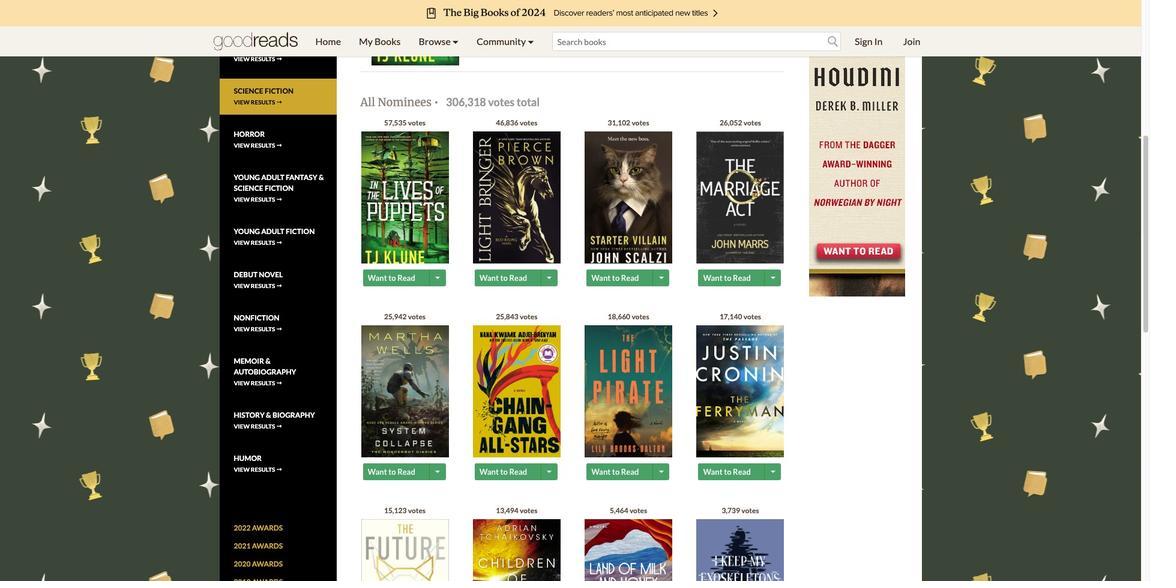 Task type: locate. For each thing, give the bounding box(es) containing it.
adult
[[261, 173, 284, 182], [261, 227, 284, 236]]

15,123
[[384, 506, 407, 515]]

want to read up 13,494 at the left of the page
[[480, 467, 527, 477]]

young inside young adult fiction view results →
[[234, 227, 260, 236]]

light bringer by pierce brown image
[[473, 132, 561, 268]]

books
[[375, 35, 401, 47]]

want to read button for 31,102
[[587, 270, 654, 286]]

10 → from the top
[[276, 423, 282, 430]]

votes right "17,140"
[[744, 312, 761, 321]]

in the lives of puppets by t.j. klune image
[[371, 0, 459, 65], [361, 132, 449, 268]]

votes up 46,836 at the top of page
[[488, 95, 515, 108]]

view inside nonfiction view results →
[[234, 326, 250, 333]]

17,140
[[720, 312, 742, 321]]

results up young adult fiction view results →
[[251, 196, 275, 203]]

view up debut
[[234, 239, 250, 246]]

1 → from the top
[[276, 12, 282, 19]]

want to read up 25,843
[[480, 273, 527, 283]]

read up 5,464 votes
[[621, 467, 639, 477]]

results inside view results → link
[[251, 12, 275, 19]]

5 → from the top
[[276, 196, 282, 203]]

0 vertical spatial science
[[234, 87, 263, 96]]

browse ▾
[[419, 35, 459, 47]]

2022
[[234, 524, 251, 533]]

13,494
[[496, 506, 519, 515]]

read up 3,739 votes
[[733, 467, 751, 477]]

the light pirate by lily brooks-dalton image
[[585, 325, 672, 459]]

nonfiction view results →
[[234, 314, 282, 333]]

→ down history & biography view results → on the bottom left of the page
[[276, 466, 282, 473]]

votes right 3,739
[[742, 506, 759, 515]]

0 horizontal spatial fantasy
[[234, 43, 265, 52]]

results down history
[[251, 423, 275, 430]]

read up 25,942 votes
[[397, 273, 415, 283]]

community ▾
[[477, 35, 534, 47]]

to up "17,140"
[[724, 273, 732, 283]]

→ down biography
[[276, 423, 282, 430]]

votes down total
[[520, 118, 538, 127]]

want up '18,660'
[[591, 273, 611, 283]]

15,123 votes
[[384, 506, 426, 515]]

57,535
[[384, 118, 407, 127]]

view inside history & biography view results →
[[234, 423, 250, 430]]

results up fantasy view results → on the left top of the page
[[251, 12, 275, 19]]

votes for 18,660 votes
[[632, 312, 649, 321]]

home
[[315, 35, 341, 47]]

votes right 25,942
[[408, 312, 426, 321]]

0 vertical spatial fantasy
[[234, 43, 265, 52]]

13,494 votes
[[496, 506, 538, 515]]

0 vertical spatial young
[[234, 173, 260, 182]]

menu
[[306, 26, 543, 56]]

→ down novel
[[276, 282, 282, 290]]

results inside debut novel view results →
[[251, 282, 275, 290]]

want up 25,942
[[368, 273, 387, 283]]

▾ right browse
[[453, 35, 459, 47]]

horror
[[234, 130, 265, 139]]

7 → from the top
[[276, 282, 282, 290]]

want to read for 25,942 votes
[[368, 467, 415, 477]]

want up 3,739
[[703, 467, 723, 477]]

read for 25,942
[[397, 467, 415, 477]]

my books link
[[350, 26, 410, 56]]

read up 13,494 votes
[[509, 467, 527, 477]]

10 view from the top
[[234, 423, 250, 430]]

9 results from the top
[[251, 380, 275, 387]]

1 adult from the top
[[261, 173, 284, 182]]

humor
[[234, 454, 262, 463]]

read up 17,140 votes at the bottom of page
[[733, 273, 751, 283]]

to up '18,660'
[[612, 273, 620, 283]]

fiction down fantasy view results → on the left top of the page
[[265, 87, 294, 96]]

2 ▾ from the left
[[528, 35, 534, 47]]

read for 17,140
[[733, 467, 751, 477]]

57,535 votes
[[384, 118, 426, 127]]

306,318
[[446, 95, 486, 108]]

6 view from the top
[[234, 239, 250, 246]]

25,843
[[496, 312, 519, 321]]

4 results from the top
[[251, 142, 275, 149]]

view down horror
[[234, 142, 250, 149]]

read for 46,836
[[509, 273, 527, 283]]

fantasy
[[234, 43, 265, 52], [286, 173, 317, 182]]

25,942 votes
[[384, 312, 426, 321]]

1 vertical spatial young
[[234, 227, 260, 236]]

want for 46,836
[[480, 273, 499, 283]]

history & biography view results →
[[234, 411, 315, 430]]

all
[[360, 95, 375, 109]]

11 → from the top
[[276, 466, 282, 473]]

want to read for 46,836 votes
[[480, 273, 527, 283]]

sign in
[[855, 35, 883, 47]]

5 results from the top
[[251, 196, 275, 203]]

view inside debut novel view results →
[[234, 282, 250, 290]]

4 view from the top
[[234, 142, 250, 149]]

→
[[276, 12, 282, 19], [276, 55, 282, 63], [276, 99, 282, 106], [276, 142, 282, 149], [276, 196, 282, 203], [276, 239, 282, 246], [276, 282, 282, 290], [276, 326, 282, 333], [276, 380, 282, 387], [276, 423, 282, 430], [276, 466, 282, 473]]

results down the humor
[[251, 466, 275, 473]]

want to read button up 3,739
[[698, 464, 766, 480]]

votes right 13,494 at the left of the page
[[520, 506, 538, 515]]

want to read up 15,123
[[368, 467, 415, 477]]

want to read button for 25,843
[[475, 464, 543, 480]]

young
[[234, 173, 260, 182], [234, 227, 260, 236]]

want up 15,123
[[368, 467, 387, 477]]

want to read
[[368, 273, 415, 283], [480, 273, 527, 283], [591, 273, 639, 283], [703, 273, 751, 283], [368, 467, 415, 477], [480, 467, 527, 477], [591, 467, 639, 477], [703, 467, 751, 477]]

want for 25,942
[[368, 467, 387, 477]]

votes for 15,123 votes
[[408, 506, 426, 515]]

8 → from the top
[[276, 326, 282, 333]]

1 awards from the top
[[252, 524, 283, 533]]

1 vertical spatial science
[[234, 184, 263, 193]]

25,843 votes
[[496, 312, 538, 321]]

to for 25,942 votes
[[389, 467, 396, 477]]

→ down autobiography
[[276, 380, 282, 387]]

menu containing home
[[306, 26, 543, 56]]

9 view from the top
[[234, 380, 250, 387]]

2 → from the top
[[276, 55, 282, 63]]

3 view from the top
[[234, 99, 250, 106]]

home link
[[306, 26, 350, 56]]

results up novel
[[251, 239, 275, 246]]

view up fantasy view results → on the left top of the page
[[234, 12, 250, 19]]

1 horizontal spatial fantasy
[[286, 173, 317, 182]]

fiction up young adult fiction view results →
[[265, 184, 294, 193]]

votes right 5,464 in the bottom right of the page
[[630, 506, 647, 515]]

to up 25,942
[[389, 273, 396, 283]]

to up 3,739
[[724, 467, 732, 477]]

votes right the 31,102
[[632, 118, 649, 127]]

adult up novel
[[261, 227, 284, 236]]

want
[[368, 273, 387, 283], [480, 273, 499, 283], [591, 273, 611, 283], [703, 273, 723, 283], [368, 467, 387, 477], [480, 467, 499, 477], [591, 467, 611, 477], [703, 467, 723, 477]]

3 awards from the top
[[252, 560, 283, 569]]

votes
[[488, 95, 515, 108], [408, 118, 426, 127], [520, 118, 538, 127], [632, 118, 649, 127], [744, 118, 761, 127], [408, 312, 426, 321], [520, 312, 538, 321], [632, 312, 649, 321], [744, 312, 761, 321], [408, 506, 426, 515], [520, 506, 538, 515], [630, 506, 647, 515], [742, 506, 759, 515]]

6 → from the top
[[276, 239, 282, 246]]

5 view from the top
[[234, 196, 250, 203]]

want for 31,102
[[591, 273, 611, 283]]

want to read for 31,102 votes
[[591, 273, 639, 283]]

sign
[[855, 35, 873, 47]]

view up horror
[[234, 99, 250, 106]]

want to read button up 13,494 at the left of the page
[[475, 464, 543, 480]]

1 vertical spatial awards
[[252, 542, 283, 551]]

▾ for browse ▾
[[453, 35, 459, 47]]

to up 25,843
[[500, 273, 508, 283]]

want up 5,464 in the bottom right of the page
[[591, 467, 611, 477]]

awards down 2021 awards link
[[252, 560, 283, 569]]

votes right '18,660'
[[632, 312, 649, 321]]

▾
[[453, 35, 459, 47], [528, 35, 534, 47]]

0 vertical spatial fiction
[[265, 87, 294, 96]]

2 vertical spatial fiction
[[286, 227, 315, 236]]

read
[[397, 273, 415, 283], [509, 273, 527, 283], [621, 273, 639, 283], [733, 273, 751, 283], [397, 467, 415, 477], [509, 467, 527, 477], [621, 467, 639, 477], [733, 467, 751, 477]]

young up debut
[[234, 227, 260, 236]]

science down fantasy view results → on the left top of the page
[[234, 87, 263, 96]]

read up 25,843 votes
[[509, 273, 527, 283]]

want to read button up 25,942
[[363, 270, 431, 286]]

to for 31,102 votes
[[612, 273, 620, 283]]

1 vertical spatial in the lives of puppets by t.j. klune image
[[361, 132, 449, 268]]

1 ▾ from the left
[[453, 35, 459, 47]]

history
[[234, 411, 265, 420]]

want to read button up 15,123
[[363, 464, 431, 480]]

adult inside young adult fiction view results →
[[261, 227, 284, 236]]

view inside horror view results →
[[234, 142, 250, 149]]

10 results from the top
[[251, 423, 275, 430]]

26,052
[[720, 118, 742, 127]]

the ferryman by justin cronin image
[[697, 325, 784, 459]]

young down horror view results →
[[234, 173, 260, 182]]

want up 25,843
[[480, 273, 499, 283]]

results
[[251, 12, 275, 19], [251, 55, 275, 63], [251, 99, 275, 106], [251, 142, 275, 149], [251, 196, 275, 203], [251, 239, 275, 246], [251, 282, 275, 290], [251, 326, 275, 333], [251, 380, 275, 387], [251, 423, 275, 430], [251, 466, 275, 473]]

system collapse by martha wells image
[[361, 325, 449, 466]]

results up horror
[[251, 99, 275, 106]]

memoir
[[234, 357, 264, 366]]

3 → from the top
[[276, 99, 282, 106]]

votes right 25,843
[[520, 312, 538, 321]]

read up the 18,660 votes
[[621, 273, 639, 283]]

1 horizontal spatial ▾
[[528, 35, 534, 47]]

& inside history & biography view results →
[[266, 411, 271, 420]]

browse ▾ button
[[410, 26, 468, 56]]

5,464 votes
[[610, 506, 647, 515]]

fiction inside science fiction view results →
[[265, 87, 294, 96]]

votes right 26,052
[[744, 118, 761, 127]]

young inside young adult fantasy & science fiction view results →
[[234, 173, 260, 182]]

1 vertical spatial fantasy
[[286, 173, 317, 182]]

want to read up '18,660'
[[591, 273, 639, 283]]

1 young from the top
[[234, 173, 260, 182]]

my books
[[359, 35, 401, 47]]

results down horror
[[251, 142, 275, 149]]

young adult fantasy & science fiction view results →
[[234, 173, 324, 203]]

1 results from the top
[[251, 12, 275, 19]]

want up "17,140"
[[703, 273, 723, 283]]

view up science fiction view results →
[[234, 55, 250, 63]]

results inside 'humor view results →'
[[251, 466, 275, 473]]

to for 57,535 votes
[[389, 273, 396, 283]]

→ inside memoir & autobiography view results →
[[276, 380, 282, 387]]

4 → from the top
[[276, 142, 282, 149]]

to up 15,123
[[389, 467, 396, 477]]

want to read up 3,739
[[703, 467, 751, 477]]

7 view from the top
[[234, 282, 250, 290]]

results up science fiction view results →
[[251, 55, 275, 63]]

view down the nonfiction
[[234, 326, 250, 333]]

3 results from the top
[[251, 99, 275, 106]]

young adult fiction view results →
[[234, 227, 315, 246]]

young for science
[[234, 173, 260, 182]]

awards up 2021 awards link
[[252, 524, 283, 533]]

adult down horror view results →
[[261, 173, 284, 182]]

results down autobiography
[[251, 380, 275, 387]]

→ up young adult fiction view results →
[[276, 196, 282, 203]]

fantasy view results →
[[234, 43, 282, 63]]

results inside science fiction view results →
[[251, 99, 275, 106]]

chain-gang all-stars by nana kwame adjei-brenyah image
[[473, 325, 561, 459]]

adult inside young adult fantasy & science fiction view results →
[[261, 173, 284, 182]]

science down horror view results →
[[234, 184, 263, 193]]

Search for books to add to your shelves search field
[[552, 32, 841, 51]]

view down debut
[[234, 282, 250, 290]]

7 results from the top
[[251, 282, 275, 290]]

2 adult from the top
[[261, 227, 284, 236]]

science
[[234, 87, 263, 96], [234, 184, 263, 193]]

view
[[234, 12, 250, 19], [234, 55, 250, 63], [234, 99, 250, 106], [234, 142, 250, 149], [234, 196, 250, 203], [234, 239, 250, 246], [234, 282, 250, 290], [234, 326, 250, 333], [234, 380, 250, 387], [234, 423, 250, 430], [234, 466, 250, 473]]

awards down 2022 awards
[[252, 542, 283, 551]]

to up 13,494 at the left of the page
[[500, 467, 508, 477]]

1 vertical spatial &
[[265, 357, 271, 366]]

2 view from the top
[[234, 55, 250, 63]]

0 vertical spatial adult
[[261, 173, 284, 182]]

awards
[[252, 524, 283, 533], [252, 542, 283, 551], [252, 560, 283, 569]]

to up 5,464 in the bottom right of the page
[[612, 467, 620, 477]]

0 horizontal spatial ▾
[[453, 35, 459, 47]]

→ up fantasy view results → on the left top of the page
[[276, 12, 282, 19]]

→ up horror view results →
[[276, 99, 282, 106]]

browse
[[419, 35, 451, 47]]

→ down the nonfiction
[[276, 326, 282, 333]]

to for 17,140 votes
[[724, 467, 732, 477]]

→ up novel
[[276, 239, 282, 246]]

results down the nonfiction
[[251, 326, 275, 333]]

▾ right community on the left
[[528, 35, 534, 47]]

Search books text field
[[552, 32, 841, 51]]

2 results from the top
[[251, 55, 275, 63]]

1 science from the top
[[234, 87, 263, 96]]

view down "memoir"
[[234, 380, 250, 387]]

want to read up "17,140"
[[703, 273, 751, 283]]

& inside memoir & autobiography view results →
[[265, 357, 271, 366]]

•
[[434, 95, 439, 109]]

want up 13,494 at the left of the page
[[480, 467, 499, 477]]

0 vertical spatial awards
[[252, 524, 283, 533]]

adult for →
[[261, 227, 284, 236]]

to for 26,052 votes
[[724, 273, 732, 283]]

read up 15,123 votes
[[397, 467, 415, 477]]

2 science from the top
[[234, 184, 263, 193]]

view down history
[[234, 423, 250, 430]]

want to read button
[[363, 270, 431, 286], [475, 270, 543, 286], [587, 270, 654, 286], [698, 270, 766, 286], [363, 464, 431, 480], [475, 464, 543, 480], [587, 464, 654, 480], [698, 464, 766, 480]]

view down the humor
[[234, 466, 250, 473]]

2 vertical spatial &
[[266, 411, 271, 420]]

& inside young adult fantasy & science fiction view results →
[[319, 173, 324, 182]]

11 results from the top
[[251, 466, 275, 473]]

0 vertical spatial &
[[319, 173, 324, 182]]

view inside fantasy view results →
[[234, 55, 250, 63]]

votes for 31,102 votes
[[632, 118, 649, 127]]

view inside science fiction view results →
[[234, 99, 250, 106]]

want for 57,535
[[368, 273, 387, 283]]

1 vertical spatial adult
[[261, 227, 284, 236]]

awards for 2020 awards
[[252, 560, 283, 569]]

want for 17,140
[[703, 467, 723, 477]]

9 → from the top
[[276, 380, 282, 387]]

to
[[389, 273, 396, 283], [500, 273, 508, 283], [612, 273, 620, 283], [724, 273, 732, 283], [389, 467, 396, 477], [500, 467, 508, 477], [612, 467, 620, 477], [724, 467, 732, 477]]

2 young from the top
[[234, 227, 260, 236]]

want to read button up "17,140"
[[698, 270, 766, 286]]

view up young adult fiction view results →
[[234, 196, 250, 203]]

results inside young adult fantasy & science fiction view results →
[[251, 196, 275, 203]]

▾ for community ▾
[[528, 35, 534, 47]]

6 results from the top
[[251, 239, 275, 246]]

want to read button up '18,660'
[[587, 270, 654, 286]]

votes right the 57,535
[[408, 118, 426, 127]]

11 view from the top
[[234, 466, 250, 473]]

2 vertical spatial awards
[[252, 560, 283, 569]]

want to read up 25,942
[[368, 273, 415, 283]]

2 awards from the top
[[252, 542, 283, 551]]

→ up science fiction view results →
[[276, 55, 282, 63]]

view inside young adult fiction view results →
[[234, 239, 250, 246]]

8 view from the top
[[234, 326, 250, 333]]

1 vertical spatial fiction
[[265, 184, 294, 193]]

results down novel
[[251, 282, 275, 290]]

&
[[319, 173, 324, 182], [265, 357, 271, 366], [266, 411, 271, 420]]

fiction down young adult fantasy & science fiction view results →
[[286, 227, 315, 236]]

debut
[[234, 270, 258, 279]]

want to read up 5,464 in the bottom right of the page
[[591, 467, 639, 477]]

→ inside science fiction view results →
[[276, 99, 282, 106]]

→ up young adult fantasy & science fiction view results →
[[276, 142, 282, 149]]

the marriage act by john marrs image
[[697, 132, 784, 264]]

fiction
[[265, 87, 294, 96], [265, 184, 294, 193], [286, 227, 315, 236]]

8 results from the top
[[251, 326, 275, 333]]

votes for 13,494 votes
[[520, 506, 538, 515]]

land of milk and honey by c pam zhang image
[[585, 519, 672, 581]]

want to read button up 25,843
[[475, 270, 543, 286]]

votes right 15,123
[[408, 506, 426, 515]]

want to read button up 5,464 in the bottom right of the page
[[587, 464, 654, 480]]



Task type: describe. For each thing, give the bounding box(es) containing it.
results inside nonfiction view results →
[[251, 326, 275, 333]]

votes for 5,464 votes
[[630, 506, 647, 515]]

results inside memoir & autobiography view results →
[[251, 380, 275, 387]]

votes for 57,535 votes
[[408, 118, 426, 127]]

fiction inside young adult fantasy & science fiction view results →
[[265, 184, 294, 193]]

want to read button for 25,942
[[363, 464, 431, 480]]

read for 18,660
[[621, 467, 639, 477]]

horror view results →
[[234, 130, 282, 149]]

→ inside view results → link
[[276, 12, 282, 19]]

awards for 2022 awards
[[252, 524, 283, 533]]

→ inside horror view results →
[[276, 142, 282, 149]]

fantasy inside fantasy view results →
[[234, 43, 265, 52]]

votes for 26,052 votes
[[744, 118, 761, 127]]

→ inside debut novel view results →
[[276, 282, 282, 290]]

results inside fantasy view results →
[[251, 55, 275, 63]]

→ inside fantasy view results →
[[276, 55, 282, 63]]

biography
[[273, 411, 315, 420]]

46,836 votes
[[496, 118, 538, 127]]

view inside young adult fantasy & science fiction view results →
[[234, 196, 250, 203]]

46,836
[[496, 118, 519, 127]]

25,942
[[384, 312, 407, 321]]

i keep my exoskeletons to myself by marisa crane image
[[697, 519, 784, 581]]

read for 57,535
[[397, 273, 415, 283]]

fantasy inside young adult fantasy & science fiction view results →
[[286, 173, 317, 182]]

join link
[[894, 26, 930, 56]]

2020 awards
[[234, 560, 283, 569]]

want for 25,843
[[480, 467, 499, 477]]

2021 awards
[[234, 542, 283, 551]]

18,660 votes
[[608, 312, 649, 321]]

31,102
[[608, 118, 630, 127]]

2022 awards
[[234, 524, 283, 533]]

nominees
[[378, 95, 432, 109]]

3,739 votes
[[722, 506, 759, 515]]

to for 18,660 votes
[[612, 467, 620, 477]]

view inside 'humor view results →'
[[234, 466, 250, 473]]

want to read for 17,140 votes
[[703, 467, 751, 477]]

votes for 25,942 votes
[[408, 312, 426, 321]]

17,140 votes
[[720, 312, 761, 321]]

want to read for 57,535 votes
[[368, 273, 415, 283]]

want to read button for 57,535
[[363, 270, 431, 286]]

2021 awards link
[[234, 542, 283, 551]]

community ▾ button
[[468, 26, 543, 56]]

want for 18,660
[[591, 467, 611, 477]]

& for memoir & autobiography
[[265, 357, 271, 366]]

read for 31,102
[[621, 273, 639, 283]]

autobiography
[[234, 368, 296, 377]]

novel
[[259, 270, 283, 279]]

advertisement element
[[809, 0, 905, 297]]

community
[[477, 35, 526, 47]]

read for 26,052
[[733, 273, 751, 283]]

all nominees • 306,318 votes total
[[360, 95, 540, 109]]

want to read button for 46,836
[[475, 270, 543, 286]]

& for history & biography
[[266, 411, 271, 420]]

votes inside all nominees • 306,318 votes total
[[488, 95, 515, 108]]

→ inside young adult fantasy & science fiction view results →
[[276, 196, 282, 203]]

results inside history & biography view results →
[[251, 423, 275, 430]]

young for results
[[234, 227, 260, 236]]

children of memory by adrian tchaikovsky image
[[473, 519, 561, 581]]

want to read button for 26,052
[[698, 270, 766, 286]]

votes for 3,739 votes
[[742, 506, 759, 515]]

read for 25,843
[[509, 467, 527, 477]]

debut novel view results →
[[234, 270, 283, 290]]

total
[[517, 95, 540, 108]]

want to read button for 17,140
[[698, 464, 766, 480]]

31,102 votes
[[608, 118, 649, 127]]

want to read for 25,843 votes
[[480, 467, 527, 477]]

to for 25,843 votes
[[500, 467, 508, 477]]

view results → link
[[234, 0, 327, 21]]

to for 46,836 votes
[[500, 273, 508, 283]]

join
[[903, 35, 921, 47]]

my
[[359, 35, 373, 47]]

→ inside young adult fiction view results →
[[276, 239, 282, 246]]

2020 awards link
[[234, 560, 283, 569]]

in
[[874, 35, 883, 47]]

0 vertical spatial in the lives of puppets by t.j. klune image
[[371, 0, 459, 65]]

science inside science fiction view results →
[[234, 87, 263, 96]]

science inside young adult fantasy & science fiction view results →
[[234, 184, 263, 193]]

view inside memoir & autobiography view results →
[[234, 380, 250, 387]]

2022 awards link
[[234, 524, 283, 533]]

awards for 2021 awards
[[252, 542, 283, 551]]

2021
[[234, 542, 251, 551]]

votes for 25,843 votes
[[520, 312, 538, 321]]

votes for 46,836 votes
[[520, 118, 538, 127]]

view results →
[[234, 12, 282, 19]]

memoir & autobiography view results →
[[234, 357, 296, 387]]

→ inside history & biography view results →
[[276, 423, 282, 430]]

→ inside nonfiction view results →
[[276, 326, 282, 333]]

want for 26,052
[[703, 273, 723, 283]]

nonfiction
[[234, 314, 279, 323]]

18,660
[[608, 312, 630, 321]]

adult for fiction
[[261, 173, 284, 182]]

sign in link
[[846, 26, 892, 56]]

starter villain by john scalzi image
[[585, 132, 672, 267]]

humor view results →
[[234, 454, 282, 473]]

want to read for 26,052 votes
[[703, 273, 751, 283]]

results inside young adult fiction view results →
[[251, 239, 275, 246]]

the most anticipated books of 2024 image
[[90, 0, 1051, 26]]

results inside horror view results →
[[251, 142, 275, 149]]

votes for 17,140 votes
[[744, 312, 761, 321]]

5,464
[[610, 506, 628, 515]]

want to read button for 18,660
[[587, 464, 654, 480]]

science fiction view results →
[[234, 87, 294, 106]]

→ inside 'humor view results →'
[[276, 466, 282, 473]]

26,052 votes
[[720, 118, 761, 127]]

1 view from the top
[[234, 12, 250, 19]]

fiction inside young adult fiction view results →
[[286, 227, 315, 236]]

2020
[[234, 560, 251, 569]]

want to read for 18,660 votes
[[591, 467, 639, 477]]

the future by naomi alderman image
[[361, 519, 449, 581]]

3,739
[[722, 506, 740, 515]]



Task type: vqa. For each thing, say whether or not it's contained in the screenshot.
top Adult
yes



